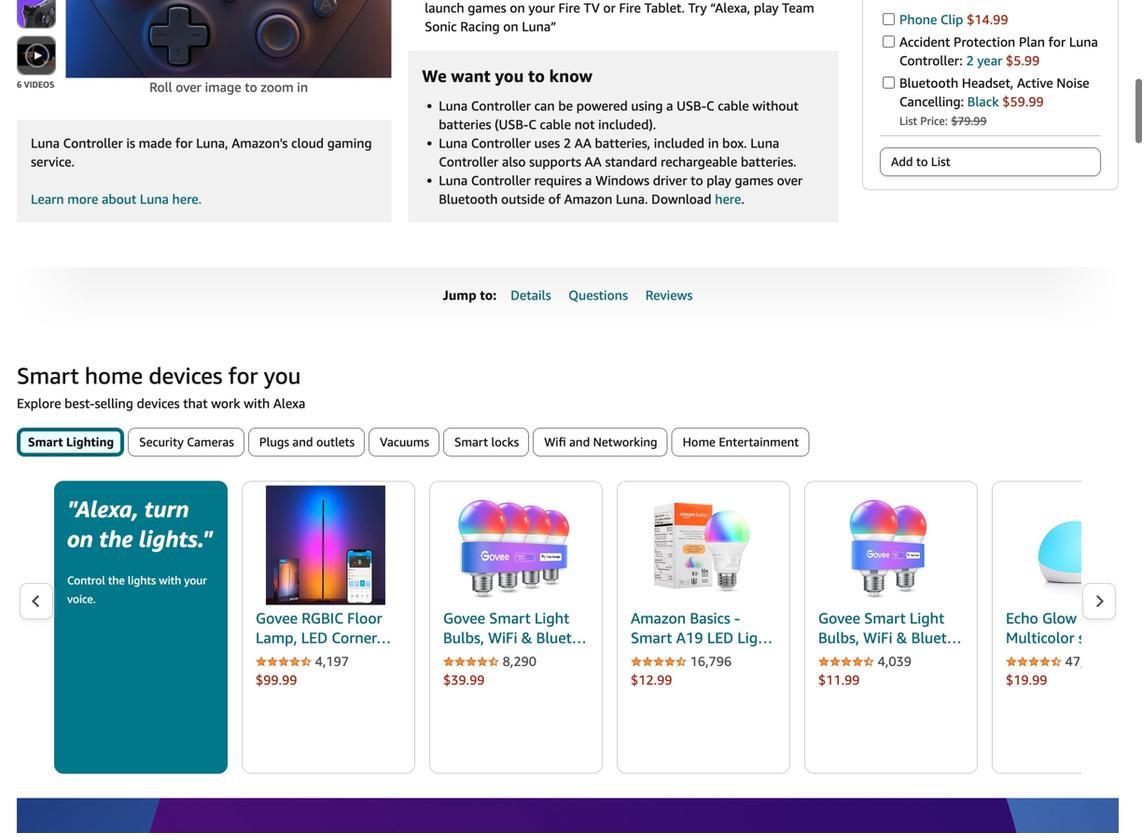 Task type: locate. For each thing, give the bounding box(es) containing it.
2 vertical spatial for
[[228, 362, 258, 389]]

light up 4,039
[[910, 609, 945, 627]]

smart left locks
[[454, 435, 488, 449]]

1 vertical spatial the
[[108, 574, 125, 587]]

luna inside accident protection plan for luna controller:
[[1069, 34, 1098, 49]]

2 bulbs, from the left
[[818, 629, 859, 647]]

smart down explore
[[28, 435, 63, 449]]

- right the glow
[[1081, 609, 1087, 627]]

2 govee from the left
[[443, 609, 485, 627]]

and inside option
[[569, 435, 590, 449]]

here.
[[172, 191, 202, 207]]

bulbs, up $11.99 in the bottom right of the page
[[818, 629, 859, 647]]

1 horizontal spatial amazon
[[631, 609, 686, 627]]

questions link
[[569, 287, 628, 303]]

in inside the luna controller can be powered using a usb-c cable without batteries (usb-c cable not included). luna controller uses 2 aa batteries, included in box. luna controller also supports aa standard rechargeable batteries.
[[708, 135, 719, 151]]

0 horizontal spatial wifi
[[488, 629, 517, 647]]

1 horizontal spatial &
[[896, 629, 907, 647]]

1 horizontal spatial bulbs,
[[818, 629, 859, 647]]

1 horizontal spatial led
[[707, 629, 734, 647]]

bluetooth up cancelling:
[[900, 75, 959, 90]]

and right wifi
[[569, 435, 590, 449]]

luna inside luna controller is made for luna, amazon's cloud gaming service.
[[31, 135, 60, 151]]

that
[[183, 396, 208, 411]]

light for 8,290
[[535, 609, 569, 627]]

0 horizontal spatial bluet…
[[536, 629, 587, 647]]

1 vertical spatial for
[[175, 135, 193, 151]]

phone
[[900, 11, 937, 27]]

1 vertical spatial in
[[708, 135, 719, 151]]

1 & from the left
[[521, 629, 532, 647]]

govee smart light bulbs, wifi & bluet… up 4,039
[[818, 609, 962, 647]]

plugs and outlets button
[[249, 429, 364, 456]]

controller up (usb-
[[471, 98, 531, 113]]

& up 8,290
[[521, 629, 532, 647]]

2 bluet… from the left
[[911, 629, 962, 647]]

amazon's
[[232, 135, 288, 151]]

0 horizontal spatial a
[[585, 173, 592, 188]]

want
[[451, 66, 491, 86]]

1 horizontal spatial govee
[[443, 609, 485, 627]]

plugs and outlets
[[259, 435, 355, 449]]

amazon right of
[[564, 191, 612, 207]]

amazon inside luna controller requires a windows driver to play games over bluetooth outside of amazon luna. download
[[564, 191, 612, 207]]

cable up "uses" at the left top of page
[[540, 117, 571, 132]]

0 horizontal spatial govee smart light bulbs, wifi & bluet…
[[443, 609, 587, 647]]

and
[[292, 435, 313, 449], [569, 435, 590, 449]]

amazon
[[564, 191, 612, 207], [631, 609, 686, 627]]

official luna wireless controller image
[[66, 0, 392, 78]]

"alexa, turn on the lights." list item
[[54, 481, 228, 774]]

to left zoom at the top
[[245, 79, 257, 95]]

devices
[[149, 362, 222, 389], [137, 396, 180, 411]]

1 vertical spatial cable
[[540, 117, 571, 132]]

2 left year
[[966, 53, 974, 68]]

smart
[[17, 362, 79, 389], [28, 435, 63, 449], [454, 435, 488, 449], [489, 609, 531, 627], [864, 609, 906, 627], [631, 629, 672, 647]]

smart lighting button
[[18, 429, 123, 456]]

& up 4,039
[[896, 629, 907, 647]]

devices left that
[[137, 396, 180, 411]]

$79.99
[[951, 114, 987, 127]]

made
[[139, 135, 172, 151]]

explore
[[17, 396, 61, 411]]

echo glow - multicolor smart la…
[[1006, 609, 1142, 647]]

turn
[[144, 496, 189, 523]]

led down rgbic
[[301, 629, 328, 647]]

govee rgbic floor lamp, led corner…
[[256, 609, 391, 647]]

light
[[535, 609, 569, 627], [910, 609, 945, 627]]

1 and from the left
[[292, 435, 313, 449]]

2 right "uses" at the left top of page
[[563, 135, 571, 151]]

aa up windows
[[585, 154, 602, 169]]

lamp,
[[256, 629, 297, 647]]

bulbs, up $39.99
[[443, 629, 484, 647]]

1 light from the left
[[535, 609, 569, 627]]

with right work
[[244, 396, 270, 411]]

0 horizontal spatial &
[[521, 629, 532, 647]]

amazon up a19
[[631, 609, 686, 627]]

wifi and networking
[[544, 435, 657, 449]]

2 wifi from the left
[[863, 629, 893, 647]]

to down the rechargeable
[[691, 173, 703, 188]]

entertainment
[[719, 435, 799, 449]]

- for basics
[[734, 609, 740, 627]]

bluet…
[[536, 629, 587, 647], [911, 629, 962, 647]]

learn more about luna here. link
[[31, 191, 202, 207]]

1 horizontal spatial bluetooth
[[900, 75, 959, 90]]

1 horizontal spatial list
[[931, 154, 951, 169]]

0 horizontal spatial list
[[900, 114, 917, 127]]

0 horizontal spatial bulbs,
[[443, 629, 484, 647]]

option group containing smart lighting
[[17, 413, 1119, 481]]

luna controller is made for luna, amazon's cloud gaming service.
[[31, 135, 372, 169]]

cameras
[[187, 435, 234, 449]]

0 horizontal spatial for
[[175, 135, 193, 151]]

0 horizontal spatial c
[[529, 117, 536, 132]]

1 govee smart light bulbs, wifi & bluet… from the left
[[443, 609, 587, 647]]

Security Cameras radio
[[128, 413, 244, 457]]

to inside luna controller requires a windows driver to play games over bluetooth outside of amazon luna. download
[[691, 173, 703, 188]]

Smart locks radio
[[443, 413, 529, 457]]

over down batteries.
[[777, 173, 803, 188]]

1 horizontal spatial govee smart light bulbs, wifi & bluet…
[[818, 609, 962, 647]]

1 vertical spatial you
[[264, 362, 301, 389]]

None checkbox
[[883, 35, 895, 47]]

1 govee from the left
[[256, 609, 298, 627]]

security
[[139, 435, 184, 449]]

1 horizontal spatial for
[[228, 362, 258, 389]]

0 vertical spatial the
[[99, 525, 133, 552]]

bluetooth left outside
[[439, 191, 498, 207]]

you up alexa
[[264, 362, 301, 389]]

service.
[[31, 154, 75, 169]]

luna
[[1069, 34, 1098, 49], [439, 98, 468, 113], [31, 135, 60, 151], [439, 135, 468, 151], [751, 135, 779, 151], [439, 173, 468, 188], [140, 191, 169, 207]]

rgbic
[[302, 609, 343, 627]]

2 govee smart light bulbs, wifi & bluet… from the left
[[818, 609, 962, 647]]

c up the rechargeable
[[706, 98, 714, 113]]

2 led from the left
[[707, 629, 734, 647]]

learn more about luna here.
[[31, 191, 202, 207]]

in
[[297, 79, 308, 95], [708, 135, 719, 151]]

using
[[631, 98, 663, 113]]

govee up $39.99
[[443, 609, 485, 627]]

govee smart light bulbs, wifi & bluet… up 8,290
[[443, 609, 587, 647]]

corner…
[[332, 629, 391, 647]]

0 horizontal spatial amazon
[[564, 191, 612, 207]]

6 videos
[[17, 79, 54, 90]]

1 vertical spatial list
[[931, 154, 951, 169]]

govee for 8,290
[[443, 609, 485, 627]]

0 vertical spatial with
[[244, 396, 270, 411]]

lighting
[[66, 435, 114, 449]]

0 vertical spatial over
[[176, 79, 201, 95]]

1 horizontal spatial light
[[910, 609, 945, 627]]

price:
[[920, 114, 948, 127]]

a inside the luna controller can be powered using a usb-c cable without batteries (usb-c cable not included). luna controller uses 2 aa batteries, included in box. luna controller also supports aa standard rechargeable batteries.
[[666, 98, 673, 113]]

- inside echo glow - multicolor smart la…
[[1081, 609, 1087, 627]]

0 horizontal spatial govee
[[256, 609, 298, 627]]

govee inside "govee rgbic floor lamp, led corner…"
[[256, 609, 298, 627]]

1 horizontal spatial -
[[1081, 609, 1087, 627]]

a left usb-
[[666, 98, 673, 113]]

3 govee from the left
[[818, 609, 860, 627]]

to inside 'radio'
[[916, 154, 928, 169]]

bluet… up 8,290
[[536, 629, 587, 647]]

amazon inside the amazon basics - smart a19 led lig…
[[631, 609, 686, 627]]

windows
[[596, 173, 650, 188]]

1 vertical spatial with
[[159, 574, 181, 587]]

controller left is
[[63, 135, 123, 151]]

box.
[[722, 135, 747, 151]]

download
[[652, 191, 712, 207]]

0 horizontal spatial bluetooth
[[439, 191, 498, 207]]

you right want at the left of the page
[[495, 66, 524, 86]]

questions
[[569, 287, 628, 303]]

networking
[[593, 435, 657, 449]]

0 horizontal spatial with
[[159, 574, 181, 587]]

to right add
[[916, 154, 928, 169]]

smart inside button
[[28, 435, 63, 449]]

govee up $11.99 in the bottom right of the page
[[818, 609, 860, 627]]

controller for requires
[[471, 173, 531, 188]]

2 inside the luna controller can be powered using a usb-c cable without batteries (usb-c cable not included). luna controller uses 2 aa batteries, included in box. luna controller also supports aa standard rechargeable batteries.
[[563, 135, 571, 151]]

lights
[[128, 574, 156, 587]]

2
[[966, 53, 974, 68], [563, 135, 571, 151]]

for right plan
[[1049, 34, 1066, 49]]

bluet… up 4,039
[[911, 629, 962, 647]]

1 - from the left
[[734, 609, 740, 627]]

1 horizontal spatial with
[[244, 396, 270, 411]]

1 vertical spatial aa
[[585, 154, 602, 169]]

for up work
[[228, 362, 258, 389]]

a right requires
[[585, 173, 592, 188]]

a inside luna controller requires a windows driver to play games over bluetooth outside of amazon luna. download
[[585, 173, 592, 188]]

2 light from the left
[[910, 609, 945, 627]]

devices up that
[[149, 362, 222, 389]]

1 bluet… from the left
[[536, 629, 587, 647]]

1 vertical spatial over
[[777, 173, 803, 188]]

lights."
[[139, 525, 212, 552]]

2 - from the left
[[1081, 609, 1087, 627]]

1 horizontal spatial a
[[666, 98, 673, 113]]

govee up lamp,
[[256, 609, 298, 627]]

controller down also
[[471, 173, 531, 188]]

for inside accident protection plan for luna controller:
[[1049, 34, 1066, 49]]

1 wifi from the left
[[488, 629, 517, 647]]

0 vertical spatial list
[[900, 114, 917, 127]]

controller down the "batteries"
[[439, 154, 499, 169]]

1 vertical spatial amazon
[[631, 609, 686, 627]]

1 vertical spatial 2
[[563, 135, 571, 151]]

option group
[[17, 413, 1119, 481]]

- inside the amazon basics - smart a19 led lig…
[[734, 609, 740, 627]]

controller inside luna controller is made for luna, amazon's cloud gaming service.
[[63, 135, 123, 151]]

the down "alexa,
[[99, 525, 133, 552]]

uses
[[534, 135, 560, 151]]

0 horizontal spatial you
[[264, 362, 301, 389]]

(usb-
[[495, 117, 529, 132]]

controller:
[[900, 53, 963, 68]]

best-
[[65, 396, 95, 411]]

2 & from the left
[[896, 629, 907, 647]]

1 horizontal spatial 2
[[966, 53, 974, 68]]

over right roll
[[176, 79, 201, 95]]

0 vertical spatial c
[[706, 98, 714, 113]]

black link
[[967, 94, 999, 109]]

Vacuums radio
[[369, 413, 440, 457]]

1 horizontal spatial and
[[569, 435, 590, 449]]

batteries.
[[741, 154, 797, 169]]

driver
[[653, 173, 687, 188]]

list inside 'radio'
[[931, 154, 951, 169]]

None checkbox
[[883, 13, 895, 25], [883, 76, 895, 88], [883, 13, 895, 25], [883, 76, 895, 88]]

smart up explore
[[17, 362, 79, 389]]

led down basics
[[707, 629, 734, 647]]

cancelling:
[[900, 94, 964, 109]]

1 bulbs, from the left
[[443, 629, 484, 647]]

with left your
[[159, 574, 181, 587]]

controller
[[471, 98, 531, 113], [63, 135, 123, 151], [471, 135, 531, 151], [439, 154, 499, 169], [471, 173, 531, 188]]

0 vertical spatial you
[[495, 66, 524, 86]]

bulbs, for $11.99
[[818, 629, 859, 647]]

for inside "smart home devices for you explore best-selling devices that work with alexa"
[[228, 362, 258, 389]]

in left box.
[[708, 135, 719, 151]]

1 horizontal spatial over
[[777, 173, 803, 188]]

0 vertical spatial bluetooth
[[900, 75, 959, 90]]

2 and from the left
[[569, 435, 590, 449]]

0 vertical spatial for
[[1049, 34, 1066, 49]]

wifi up 4,039
[[863, 629, 893, 647]]

0 horizontal spatial and
[[292, 435, 313, 449]]

list
[[900, 114, 917, 127], [931, 154, 951, 169]]

2 horizontal spatial govee
[[818, 609, 860, 627]]

luna inside luna controller requires a windows driver to play games over bluetooth outside of amazon luna. download
[[439, 173, 468, 188]]

and for wifi
[[569, 435, 590, 449]]

1 horizontal spatial wifi
[[863, 629, 893, 647]]

0 horizontal spatial 2
[[563, 135, 571, 151]]

2 horizontal spatial for
[[1049, 34, 1066, 49]]

we want you to know
[[422, 66, 593, 86]]

$11.99
[[818, 672, 860, 688]]

here
[[715, 191, 741, 207]]

list left price:
[[900, 114, 917, 127]]

led
[[301, 629, 328, 647], [707, 629, 734, 647]]

1 vertical spatial bluetooth
[[439, 191, 498, 207]]

plugs
[[259, 435, 289, 449]]

1 horizontal spatial in
[[708, 135, 719, 151]]

govee for 4,197
[[256, 609, 298, 627]]

and inside radio
[[292, 435, 313, 449]]

the
[[99, 525, 133, 552], [108, 574, 125, 587]]

and right plugs
[[292, 435, 313, 449]]

list right add
[[931, 154, 951, 169]]

your
[[184, 574, 207, 587]]

1 led from the left
[[301, 629, 328, 647]]

0 vertical spatial a
[[666, 98, 673, 113]]

luna controller requires a windows driver to play games over bluetooth outside of amazon luna. download
[[439, 173, 803, 207]]

0 vertical spatial amazon
[[564, 191, 612, 207]]

in right zoom at the top
[[297, 79, 308, 95]]

smart left a19
[[631, 629, 672, 647]]

security cameras
[[139, 435, 234, 449]]

without
[[752, 98, 799, 113]]

light up 8,290
[[535, 609, 569, 627]]

0 vertical spatial in
[[297, 79, 308, 95]]

0 horizontal spatial -
[[734, 609, 740, 627]]

for left luna, at top left
[[175, 135, 193, 151]]

None submit
[[18, 0, 55, 28], [18, 37, 55, 74], [18, 0, 55, 28], [18, 37, 55, 74]]

wifi up 8,290
[[488, 629, 517, 647]]

bluetooth inside bluetooth headset, active noise cancelling:
[[900, 75, 959, 90]]

1 vertical spatial a
[[585, 173, 592, 188]]

the left lights
[[108, 574, 125, 587]]

cable up box.
[[718, 98, 749, 113]]

0 horizontal spatial led
[[301, 629, 328, 647]]

controller inside luna controller requires a windows driver to play games over bluetooth outside of amazon luna. download
[[471, 173, 531, 188]]

0 horizontal spatial over
[[176, 79, 201, 95]]

- up lig…
[[734, 609, 740, 627]]

about
[[102, 191, 136, 207]]

c down can
[[529, 117, 536, 132]]

you inside "smart home devices for you explore best-selling devices that work with alexa"
[[264, 362, 301, 389]]

to up can
[[528, 66, 545, 86]]

- for glow
[[1081, 609, 1087, 627]]

0 horizontal spatial light
[[535, 609, 569, 627]]

basics
[[690, 609, 731, 627]]

1 horizontal spatial bluet…
[[911, 629, 962, 647]]

aa down 'not' on the right
[[575, 135, 591, 151]]

smart lighting
[[28, 435, 114, 449]]

and for plugs
[[292, 435, 313, 449]]

here .
[[715, 191, 745, 207]]

1 horizontal spatial cable
[[718, 98, 749, 113]]

smart locks
[[454, 435, 519, 449]]

to:
[[480, 287, 497, 303]]



Task type: describe. For each thing, give the bounding box(es) containing it.
4,197
[[315, 654, 349, 669]]

8,290
[[503, 654, 537, 669]]

$19.99
[[1006, 672, 1047, 688]]

standard
[[605, 154, 657, 169]]

bulbs, for $39.99
[[443, 629, 484, 647]]

know
[[549, 66, 593, 86]]

previous image
[[31, 595, 41, 609]]

be
[[558, 98, 573, 113]]

reviews link
[[645, 287, 693, 303]]

0 horizontal spatial cable
[[540, 117, 571, 132]]

for for devices
[[228, 362, 258, 389]]

clip
[[941, 11, 963, 27]]

$99.99
[[256, 672, 297, 688]]

light for 4,039
[[910, 609, 945, 627]]

active
[[1017, 75, 1053, 90]]

2 year link
[[966, 53, 1002, 68]]

batteries
[[439, 117, 491, 132]]

smart inside the amazon basics - smart a19 led lig…
[[631, 629, 672, 647]]

rechargeable
[[661, 154, 737, 169]]

phone clip link
[[900, 11, 967, 27]]

play
[[707, 173, 731, 188]]

alexa
[[273, 396, 305, 411]]

for inside luna controller is made for luna, amazon's cloud gaming service.
[[175, 135, 193, 151]]

can
[[534, 98, 555, 113]]

details
[[511, 287, 551, 303]]

luna.
[[616, 191, 648, 207]]

year
[[977, 53, 1002, 68]]

1 horizontal spatial you
[[495, 66, 524, 86]]

for for plan
[[1049, 34, 1066, 49]]

Plugs and outlets radio
[[248, 413, 365, 457]]

smart locks button
[[444, 429, 528, 456]]

roll
[[149, 79, 172, 95]]

smart inside button
[[454, 435, 488, 449]]

0 vertical spatial aa
[[575, 135, 591, 151]]

locks
[[491, 435, 519, 449]]

$59.99
[[1002, 94, 1044, 109]]

image
[[205, 79, 241, 95]]

next image
[[1095, 595, 1105, 609]]

smart up 4,039
[[864, 609, 906, 627]]

bluetooth headset, active noise cancelling:
[[900, 75, 1089, 109]]

multicolor
[[1006, 629, 1075, 647]]

0 vertical spatial 2
[[966, 53, 974, 68]]

0 vertical spatial cable
[[718, 98, 749, 113]]

add
[[891, 154, 913, 169]]

bluet… for 8,290
[[536, 629, 587, 647]]

the inside "alexa, turn on the lights."
[[99, 525, 133, 552]]

govee for 4,039
[[818, 609, 860, 627]]

vacuums
[[380, 435, 429, 449]]

2 year
[[966, 53, 1002, 68]]

govee smart light bulbs, wifi & bluet… for 4,039
[[818, 609, 962, 647]]

supports
[[529, 154, 581, 169]]

with inside "smart home devices for you explore best-selling devices that work with alexa"
[[244, 396, 270, 411]]

games
[[735, 173, 774, 188]]

included).
[[598, 117, 656, 132]]

over inside luna controller requires a windows driver to play games over bluetooth outside of amazon luna. download
[[777, 173, 803, 188]]

protection
[[954, 34, 1016, 49]]

4,039
[[878, 654, 912, 669]]

voice.
[[67, 593, 96, 606]]

luna,
[[196, 135, 228, 151]]

accident
[[900, 34, 950, 49]]

0 vertical spatial devices
[[149, 362, 222, 389]]

outside
[[501, 191, 545, 207]]

the inside control the lights with your voice.
[[108, 574, 125, 587]]

"alexa,
[[67, 496, 138, 523]]

govee smart light bulbs, wifi & bluet… for 8,290
[[443, 609, 587, 647]]

list inside $59.99 list price: $79.99
[[900, 114, 917, 127]]

$39.99
[[443, 672, 485, 688]]

Home Entertainment radio
[[671, 413, 809, 457]]

bluetooth inside luna controller requires a windows driver to play games over bluetooth outside of amazon luna. download
[[439, 191, 498, 207]]

usb-
[[677, 98, 706, 113]]

amazon basics - smart a19 led lig…
[[631, 609, 773, 647]]

powered
[[576, 98, 628, 113]]

of
[[548, 191, 561, 207]]

smart up 8,290
[[489, 609, 531, 627]]

Smart Lighting radio
[[17, 413, 124, 457]]

learn
[[31, 191, 64, 207]]

with inside control the lights with your voice.
[[159, 574, 181, 587]]

floor
[[347, 609, 382, 627]]

security cameras button
[[129, 429, 243, 456]]

selling
[[95, 396, 133, 411]]

smart
[[1079, 629, 1118, 647]]

& for 8,290
[[521, 629, 532, 647]]

accident protection plan for luna controller:
[[900, 34, 1098, 68]]

controller down (usb-
[[471, 135, 531, 151]]

led inside "govee rgbic floor lamp, led corner…"
[[301, 629, 328, 647]]

6
[[17, 79, 22, 90]]

work
[[211, 396, 240, 411]]

videos
[[24, 79, 54, 90]]

control the lights with your voice.
[[67, 574, 207, 606]]

a19
[[676, 629, 703, 647]]

bluet… for 4,039
[[911, 629, 962, 647]]

1 vertical spatial c
[[529, 117, 536, 132]]

1 vertical spatial devices
[[137, 396, 180, 411]]

47,148
[[1065, 654, 1107, 669]]

"alexa, turn on the lights." list
[[54, 481, 1142, 774]]

controller for can
[[471, 98, 531, 113]]

led inside the amazon basics - smart a19 led lig…
[[707, 629, 734, 647]]

more
[[67, 191, 98, 207]]

home
[[683, 435, 716, 449]]

lig…
[[738, 629, 773, 647]]

also
[[502, 154, 526, 169]]

& for 4,039
[[896, 629, 907, 647]]

wifi for 4,039
[[863, 629, 893, 647]]

luna controller can be powered using a usb-c cable without batteries (usb-c cable not included). luna controller uses 2 aa batteries, included in box. luna controller also supports aa standard rechargeable batteries.
[[439, 98, 799, 169]]

Wifi and Networking radio
[[533, 413, 668, 457]]

controller for is
[[63, 135, 123, 151]]

"alexa, turn on the lights."
[[67, 496, 212, 552]]

wifi
[[544, 435, 566, 449]]

16,796
[[690, 654, 732, 669]]

smart inside "smart home devices for you explore best-selling devices that work with alexa"
[[17, 362, 79, 389]]

wifi for 8,290
[[488, 629, 517, 647]]

0 horizontal spatial in
[[297, 79, 308, 95]]

on
[[67, 525, 93, 552]]

reviews
[[645, 287, 693, 303]]

wifi and networking button
[[534, 429, 667, 456]]

vacuums button
[[370, 429, 439, 456]]

Add to List radio
[[880, 147, 1101, 176]]

echo
[[1006, 609, 1038, 627]]

1 horizontal spatial c
[[706, 98, 714, 113]]

requires
[[534, 173, 582, 188]]

home
[[85, 362, 143, 389]]



Task type: vqa. For each thing, say whether or not it's contained in the screenshot.
Windows
yes



